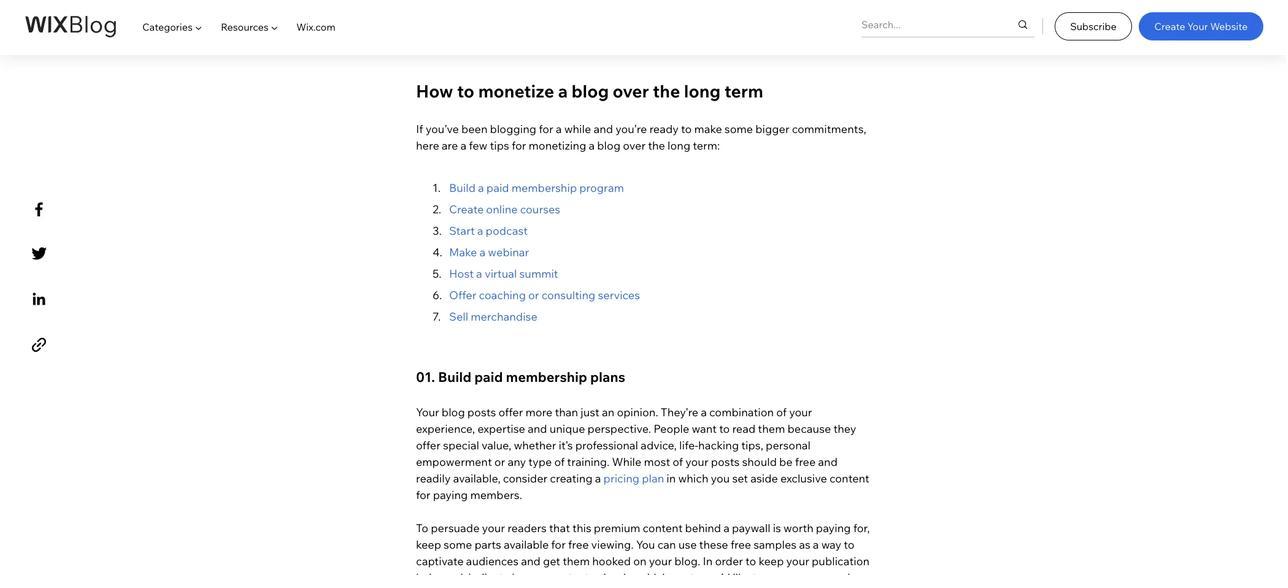 Task type: describe. For each thing, give the bounding box(es) containing it.
create for create your website
[[1155, 20, 1185, 32]]

the inside 'if you've been blogging for a while and you're ready to make some bigger commitments, here are a few tips for monetizing a blog over the long term:'
[[648, 139, 665, 153]]

2 horizontal spatial of
[[776, 405, 787, 420]]

host a virtual summit link
[[449, 267, 558, 281]]

this
[[573, 521, 591, 536]]

podcast
[[486, 224, 528, 238]]

01. build paid membership plans
[[416, 369, 625, 386]]

balanced,
[[416, 571, 466, 576]]

1 horizontal spatial or
[[528, 288, 539, 302]]

categories ▼
[[142, 21, 202, 33]]

in inside 'in which you set aside exclusive content for paying members.'
[[667, 472, 676, 486]]

monetize
[[478, 80, 554, 102]]

type
[[529, 455, 552, 469]]

website
[[1210, 20, 1248, 32]]

if you've been blogging for a while and you're ready to make some bigger commitments, here are a few tips for monetizing a blog over the long term:
[[416, 122, 869, 153]]

term:
[[693, 139, 720, 153]]

pricing plan link
[[601, 472, 664, 486]]

plan
[[642, 472, 664, 486]]

monetizing
[[529, 139, 586, 153]]

to inside 'if you've been blogging for a while and you're ready to make some bigger commitments, here are a few tips for monetizing a blog over the long term:'
[[681, 122, 692, 136]]

virtual
[[485, 267, 517, 281]]

to right way
[[844, 538, 855, 552]]

coaching
[[479, 288, 526, 302]]

0 vertical spatial keep
[[416, 538, 441, 552]]

your blog posts offer more than just an opinion. they're a combination of your experience, expertise and unique perspective. people want to read them because they offer special value, whether it's professional advice, life-hacking tips, personal empowerment or any type of training. while most of your posts should be free and readily available, consider creating a
[[416, 405, 859, 486]]

paid for a
[[487, 181, 509, 195]]

your up parts
[[482, 521, 505, 536]]

to inside your blog posts offer more than just an opinion. they're a combination of your experience, expertise and unique perspective. people want to read them because they offer special value, whether it's professional advice, life-hacking tips, personal empowerment or any type of training. while most of your posts should be free and readily available, consider creating a
[[719, 422, 730, 436]]

commitments,
[[792, 122, 866, 136]]

plans
[[590, 369, 625, 386]]

whether
[[514, 439, 556, 453]]

empowerment
[[416, 455, 492, 469]]

use
[[679, 538, 697, 552]]

are
[[442, 139, 458, 153]]

paid for build
[[475, 369, 503, 386]]

exclusive
[[781, 472, 827, 486]]

categories
[[142, 21, 193, 33]]

advice,
[[641, 439, 677, 453]]

▼ for resources  ▼
[[271, 21, 278, 33]]

paying inside 'in which you set aside exclusive content for paying members.'
[[433, 488, 468, 502]]

value,
[[482, 439, 511, 453]]

most
[[644, 455, 670, 469]]

for inside to persuade your readers that this premium content behind a paywall is worth paying for, keep some parts available for free viewing. you can use these free samples as a way to captivate audiences and get them hooked on your blog. in order to keep your publication balanced, indicate in your content calendar which posts you'd like to reserve as prem
[[551, 538, 566, 552]]

get
[[543, 555, 560, 569]]

0 horizontal spatial offer
[[416, 439, 441, 453]]

to
[[416, 521, 428, 536]]

hacking
[[698, 439, 739, 453]]

Search... search field
[[862, 12, 993, 37]]

merchandise
[[471, 310, 538, 324]]

a up create online courses
[[478, 181, 484, 195]]

sell merchandise link
[[449, 310, 538, 324]]

special
[[443, 439, 479, 453]]

which inside to persuade your readers that this premium content behind a paywall is worth paying for, keep some parts available for free viewing. you can use these free samples as a way to captivate audiences and get them hooked on your blog. in order to keep your publication balanced, indicate in your content calendar which posts you'd like to reserve as prem
[[639, 571, 669, 576]]

membership for program
[[512, 181, 577, 195]]

1 horizontal spatial offer
[[499, 405, 523, 420]]

host
[[449, 267, 474, 281]]

a up want
[[701, 405, 707, 420]]

professional
[[575, 439, 638, 453]]

while
[[612, 455, 642, 469]]

any
[[508, 455, 526, 469]]

be
[[779, 455, 793, 469]]

1 horizontal spatial free
[[731, 538, 751, 552]]

consulting
[[542, 288, 596, 302]]

membership for plans
[[506, 369, 587, 386]]

copy link of the article image
[[28, 334, 50, 356]]

share article on twitter image
[[28, 243, 50, 264]]

blog inside 'if you've been blogging for a while and you're ready to make some bigger commitments, here are a few tips for monetizing a blog over the long term:'
[[597, 139, 621, 153]]

wix.com
[[296, 21, 335, 33]]

and inside to persuade your readers that this premium content behind a paywall is worth paying for, keep some parts available for free viewing. you can use these free samples as a way to captivate audiences and get them hooked on your blog. in order to keep your publication balanced, indicate in your content calendar which posts you'd like to reserve as prem
[[521, 555, 541, 569]]

0 vertical spatial as
[[799, 538, 811, 552]]

sell
[[449, 310, 468, 324]]

is
[[773, 521, 781, 536]]

worth
[[784, 521, 814, 536]]

combination
[[709, 405, 774, 420]]

if
[[416, 122, 423, 136]]

make a webinar
[[449, 245, 529, 259]]

0 horizontal spatial content
[[549, 571, 589, 576]]

0 vertical spatial your
[[1188, 20, 1208, 32]]

make a webinar link
[[449, 245, 529, 259]]

few
[[469, 139, 488, 153]]

a right are
[[461, 139, 467, 153]]

here
[[416, 139, 439, 153]]

been
[[461, 122, 488, 136]]

in
[[703, 555, 713, 569]]

create your website
[[1155, 20, 1248, 32]]

and down more
[[528, 422, 547, 436]]

your down get
[[524, 571, 547, 576]]

1 vertical spatial content
[[643, 521, 683, 536]]

start
[[449, 224, 475, 238]]

for,
[[853, 521, 870, 536]]

for down 'blogging'
[[512, 139, 526, 153]]

offer coaching or consulting services link
[[449, 288, 640, 302]]

can
[[658, 538, 676, 552]]

start a podcast link
[[449, 224, 528, 238]]

personal
[[766, 439, 811, 453]]

these
[[699, 538, 728, 552]]

blog.
[[675, 555, 700, 569]]

some inside 'if you've been blogging for a while and you're ready to make some bigger commitments, here are a few tips for monetizing a blog over the long term:'
[[725, 122, 753, 136]]

01.
[[416, 369, 435, 386]]

services
[[598, 288, 640, 302]]

create for create online courses
[[449, 202, 484, 216]]

0 vertical spatial long
[[684, 80, 721, 102]]

you
[[711, 472, 730, 486]]

subscribe link
[[1055, 12, 1132, 41]]

or inside your blog posts offer more than just an opinion. they're a combination of your experience, expertise and unique perspective. people want to read them because they offer special value, whether it's professional advice, life-hacking tips, personal empowerment or any type of training. while most of your posts should be free and readily available, consider creating a
[[495, 455, 505, 469]]

1 vertical spatial build
[[438, 369, 472, 386]]

want
[[692, 422, 717, 436]]

read
[[732, 422, 756, 436]]

0 horizontal spatial free
[[568, 538, 589, 552]]

persuade
[[431, 521, 480, 536]]

copy link of the article image
[[28, 334, 50, 356]]

in inside to persuade your readers that this premium content behind a paywall is worth paying for, keep some parts available for free viewing. you can use these free samples as a way to captivate audiences and get them hooked on your blog. in order to keep your publication balanced, indicate in your content calendar which posts you'd like to reserve as prem
[[512, 571, 521, 576]]

reserve
[[766, 571, 804, 576]]

an
[[602, 405, 615, 420]]

build a paid membership program link
[[449, 181, 624, 195]]

your up because
[[789, 405, 812, 420]]



Task type: locate. For each thing, give the bounding box(es) containing it.
a right host
[[476, 267, 482, 281]]

0 horizontal spatial of
[[554, 455, 565, 469]]

1 horizontal spatial content
[[643, 521, 683, 536]]

or down value,
[[495, 455, 505, 469]]

paid up expertise
[[475, 369, 503, 386]]

some inside to persuade your readers that this premium content behind a paywall is worth paying for, keep some parts available for free viewing. you can use these free samples as a way to captivate audiences and get them hooked on your blog. in order to keep your publication balanced, indicate in your content calendar which posts you'd like to reserve as prem
[[444, 538, 472, 552]]

of down it's
[[554, 455, 565, 469]]

0 vertical spatial content
[[830, 472, 870, 486]]

you'd
[[702, 571, 730, 576]]

keep down samples
[[759, 555, 784, 569]]

1 horizontal spatial some
[[725, 122, 753, 136]]

0 vertical spatial paid
[[487, 181, 509, 195]]

share article on twitter image
[[28, 243, 50, 264]]

0 vertical spatial blog
[[572, 80, 609, 102]]

hooked
[[592, 555, 631, 569]]

keep down to
[[416, 538, 441, 552]]

for inside 'in which you set aside exclusive content for paying members.'
[[416, 488, 431, 502]]

content right the exclusive
[[830, 472, 870, 486]]

your
[[1188, 20, 1208, 32], [416, 405, 439, 420]]

they're
[[661, 405, 698, 420]]

blog down you're
[[597, 139, 621, 153]]

over down you're
[[623, 139, 646, 153]]

0 horizontal spatial or
[[495, 455, 505, 469]]

them inside your blog posts offer more than just an opinion. they're a combination of your experience, expertise and unique perspective. people want to read them because they offer special value, whether it's professional advice, life-hacking tips, personal empowerment or any type of training. while most of your posts should be free and readily available, consider creating a
[[758, 422, 785, 436]]

a down training.
[[595, 472, 601, 486]]

2 vertical spatial content
[[549, 571, 589, 576]]

1 horizontal spatial paying
[[816, 521, 851, 536]]

your down life- on the bottom
[[686, 455, 709, 469]]

0 horizontal spatial which
[[639, 571, 669, 576]]

bigger
[[756, 122, 790, 136]]

0 vertical spatial over
[[613, 80, 649, 102]]

pricing plan
[[601, 472, 664, 486]]

long down ready
[[668, 139, 691, 153]]

make
[[449, 245, 477, 259]]

or down summit
[[528, 288, 539, 302]]

paid up online
[[487, 181, 509, 195]]

which inside 'in which you set aside exclusive content for paying members.'
[[678, 472, 709, 486]]

your up reserve
[[786, 555, 809, 569]]

the up ready
[[653, 80, 680, 102]]

a left way
[[813, 538, 819, 552]]

your inside your blog posts offer more than just an opinion. they're a combination of your experience, expertise and unique perspective. people want to read them because they offer special value, whether it's professional advice, life-hacking tips, personal empowerment or any type of training. while most of your posts should be free and readily available, consider creating a
[[416, 405, 439, 420]]

1 vertical spatial in
[[512, 571, 521, 576]]

1 vertical spatial some
[[444, 538, 472, 552]]

which left you
[[678, 472, 709, 486]]

content inside 'in which you set aside exclusive content for paying members.'
[[830, 472, 870, 486]]

1 vertical spatial posts
[[711, 455, 740, 469]]

1 horizontal spatial keep
[[759, 555, 784, 569]]

the down ready
[[648, 139, 665, 153]]

posts up you
[[711, 455, 740, 469]]

a up while
[[558, 80, 568, 102]]

on
[[633, 555, 647, 569]]

than
[[555, 405, 578, 420]]

as right reserve
[[807, 571, 818, 576]]

and down available
[[521, 555, 541, 569]]

1 vertical spatial create
[[449, 202, 484, 216]]

you're
[[616, 122, 647, 136]]

None search field
[[862, 12, 1035, 37]]

for up monetizing
[[539, 122, 553, 136]]

make
[[694, 122, 722, 136]]

1 ▼ from the left
[[195, 21, 202, 33]]

they
[[834, 422, 856, 436]]

and up the exclusive
[[818, 455, 838, 469]]

blogging
[[490, 122, 536, 136]]

readily
[[416, 472, 451, 486]]

blog up "experience,"
[[442, 405, 465, 420]]

readers
[[508, 521, 547, 536]]

free down this
[[568, 538, 589, 552]]

order
[[715, 555, 743, 569]]

a right make
[[480, 245, 486, 259]]

blog up while
[[572, 80, 609, 102]]

0 vertical spatial them
[[758, 422, 785, 436]]

tips
[[490, 139, 509, 153]]

you
[[636, 538, 655, 552]]

0 vertical spatial paying
[[433, 488, 468, 502]]

in right plan
[[667, 472, 676, 486]]

share article on facebook image
[[28, 199, 50, 220], [28, 199, 50, 220]]

1 horizontal spatial them
[[758, 422, 785, 436]]

to right like
[[753, 571, 763, 576]]

free inside your blog posts offer more than just an opinion. they're a combination of your experience, expertise and unique perspective. people want to read them because they offer special value, whether it's professional advice, life-hacking tips, personal empowerment or any type of training. while most of your posts should be free and readily available, consider creating a
[[795, 455, 816, 469]]

publication
[[812, 555, 870, 569]]

paying
[[433, 488, 468, 502], [816, 521, 851, 536]]

1 vertical spatial as
[[807, 571, 818, 576]]

more
[[526, 405, 553, 420]]

0 horizontal spatial posts
[[467, 405, 496, 420]]

0 vertical spatial offer
[[499, 405, 523, 420]]

1 horizontal spatial posts
[[671, 571, 700, 576]]

long inside 'if you've been blogging for a while and you're ready to make some bigger commitments, here are a few tips for monetizing a blog over the long term:'
[[668, 139, 691, 153]]

that
[[549, 521, 570, 536]]

experience,
[[416, 422, 475, 436]]

of
[[776, 405, 787, 420], [554, 455, 565, 469], [673, 455, 683, 469]]

unique
[[550, 422, 585, 436]]

captivate
[[416, 555, 464, 569]]

online
[[486, 202, 518, 216]]

1 vertical spatial blog
[[597, 139, 621, 153]]

1 vertical spatial your
[[416, 405, 439, 420]]

▼ for categories ▼
[[195, 21, 202, 33]]

create left website
[[1155, 20, 1185, 32]]

sell merchandise
[[449, 310, 538, 324]]

1 vertical spatial or
[[495, 455, 505, 469]]

your up "experience,"
[[416, 405, 439, 420]]

long up make
[[684, 80, 721, 102]]

over up you're
[[613, 80, 649, 102]]

life-
[[679, 439, 698, 453]]

samples
[[754, 538, 797, 552]]

as down worth
[[799, 538, 811, 552]]

build right 01.
[[438, 369, 472, 386]]

1 vertical spatial over
[[623, 139, 646, 153]]

resources  ▼
[[221, 21, 278, 33]]

blog inside your blog posts offer more than just an opinion. they're a combination of your experience, expertise and unique perspective. people want to read them because they offer special value, whether it's professional advice, life-hacking tips, personal empowerment or any type of training. while most of your posts should be free and readily available, consider creating a
[[442, 405, 465, 420]]

1 horizontal spatial ▼
[[271, 21, 278, 33]]

2 vertical spatial posts
[[671, 571, 700, 576]]

posts down blog.
[[671, 571, 700, 576]]

which down on
[[639, 571, 669, 576]]

a down while
[[589, 139, 595, 153]]

1 vertical spatial which
[[639, 571, 669, 576]]

1 horizontal spatial which
[[678, 472, 709, 486]]

1 vertical spatial offer
[[416, 439, 441, 453]]

aside
[[751, 472, 778, 486]]

in down the audiences
[[512, 571, 521, 576]]

as
[[799, 538, 811, 552], [807, 571, 818, 576]]

membership
[[512, 181, 577, 195], [506, 369, 587, 386]]

0 horizontal spatial ▼
[[195, 21, 202, 33]]

the
[[653, 80, 680, 102], [648, 139, 665, 153]]

0 vertical spatial create
[[1155, 20, 1185, 32]]

posts up expertise
[[467, 405, 496, 420]]

1 horizontal spatial create
[[1155, 20, 1185, 32]]

expertise
[[478, 422, 525, 436]]

1 vertical spatial them
[[563, 555, 590, 569]]

2 ▼ from the left
[[271, 21, 278, 33]]

to right how
[[457, 80, 474, 102]]

0 vertical spatial the
[[653, 80, 680, 102]]

1 vertical spatial long
[[668, 139, 691, 153]]

term
[[725, 80, 764, 102]]

it's
[[559, 439, 573, 453]]

just
[[581, 405, 600, 420]]

membership up courses
[[512, 181, 577, 195]]

offer down "experience,"
[[416, 439, 441, 453]]

paying up way
[[816, 521, 851, 536]]

parts
[[475, 538, 501, 552]]

start a podcast
[[449, 224, 528, 238]]

1 vertical spatial the
[[648, 139, 665, 153]]

blog
[[572, 80, 609, 102], [597, 139, 621, 153], [442, 405, 465, 420]]

content
[[830, 472, 870, 486], [643, 521, 683, 536], [549, 571, 589, 576]]

0 horizontal spatial in
[[512, 571, 521, 576]]

some
[[725, 122, 753, 136], [444, 538, 472, 552]]

0 vertical spatial some
[[725, 122, 753, 136]]

share article on linkedin image
[[28, 288, 50, 310], [28, 288, 50, 310]]

webinar
[[488, 245, 529, 259]]

to left make
[[681, 122, 692, 136]]

0 horizontal spatial create
[[449, 202, 484, 216]]

and inside 'if you've been blogging for a while and you're ready to make some bigger commitments, here are a few tips for monetizing a blog over the long term:'
[[594, 122, 613, 136]]

them inside to persuade your readers that this premium content behind a paywall is worth paying for, keep some parts available for free viewing. you can use these free samples as a way to captivate audiences and get them hooked on your blog. in order to keep your publication balanced, indicate in your content calendar which posts you'd like to reserve as prem
[[563, 555, 590, 569]]

a up monetizing
[[556, 122, 562, 136]]

1 vertical spatial paying
[[816, 521, 851, 536]]

0 vertical spatial membership
[[512, 181, 577, 195]]

way
[[822, 538, 842, 552]]

2 horizontal spatial posts
[[711, 455, 740, 469]]

2 horizontal spatial content
[[830, 472, 870, 486]]

while
[[564, 122, 591, 136]]

calendar
[[592, 571, 636, 576]]

membership up more
[[506, 369, 587, 386]]

0 horizontal spatial paying
[[433, 488, 468, 502]]

available
[[504, 538, 549, 552]]

free down paywall
[[731, 538, 751, 552]]

1 horizontal spatial in
[[667, 472, 676, 486]]

create online courses
[[449, 202, 560, 216]]

0 vertical spatial or
[[528, 288, 539, 302]]

for down readily
[[416, 488, 431, 502]]

0 vertical spatial in
[[667, 472, 676, 486]]

you've
[[426, 122, 459, 136]]

2 vertical spatial blog
[[442, 405, 465, 420]]

0 horizontal spatial some
[[444, 538, 472, 552]]

0 horizontal spatial your
[[416, 405, 439, 420]]

of up personal
[[776, 405, 787, 420]]

perspective.
[[588, 422, 651, 436]]

and
[[594, 122, 613, 136], [528, 422, 547, 436], [818, 455, 838, 469], [521, 555, 541, 569]]

content up 'can'
[[643, 521, 683, 536]]

to up hacking
[[719, 422, 730, 436]]

set
[[732, 472, 748, 486]]

1 horizontal spatial your
[[1188, 20, 1208, 32]]

of down life- on the bottom
[[673, 455, 683, 469]]

0 horizontal spatial them
[[563, 555, 590, 569]]

your left website
[[1188, 20, 1208, 32]]

a right the start
[[477, 224, 483, 238]]

2 horizontal spatial free
[[795, 455, 816, 469]]

how to monetize a blog over the long term
[[416, 80, 764, 102]]

0 vertical spatial posts
[[467, 405, 496, 420]]

1 vertical spatial keep
[[759, 555, 784, 569]]

paying inside to persuade your readers that this premium content behind a paywall is worth paying for, keep some parts available for free viewing. you can use these free samples as a way to captivate audiences and get them hooked on your blog. in order to keep your publication balanced, indicate in your content calendar which posts you'd like to reserve as prem
[[816, 521, 851, 536]]

creating
[[550, 472, 593, 486]]

and right while
[[594, 122, 613, 136]]

build up the start
[[449, 181, 476, 195]]

should
[[742, 455, 777, 469]]

premium
[[594, 521, 640, 536]]

which
[[678, 472, 709, 486], [639, 571, 669, 576]]

content down get
[[549, 571, 589, 576]]

▼ right categories at the top of page
[[195, 21, 202, 33]]

create
[[1155, 20, 1185, 32], [449, 202, 484, 216]]

posts inside to persuade your readers that this premium content behind a paywall is worth paying for, keep some parts available for free viewing. you can use these free samples as a way to captivate audiences and get them hooked on your blog. in order to keep your publication balanced, indicate in your content calendar which posts you'd like to reserve as prem
[[671, 571, 700, 576]]

for down that
[[551, 538, 566, 552]]

offer coaching or consulting services
[[449, 288, 640, 302]]

0 vertical spatial which
[[678, 472, 709, 486]]

them up personal
[[758, 422, 785, 436]]

some down persuade at the left of the page
[[444, 538, 472, 552]]

1 vertical spatial membership
[[506, 369, 587, 386]]

1 horizontal spatial of
[[673, 455, 683, 469]]

over inside 'if you've been blogging for a while and you're ready to make some bigger commitments, here are a few tips for monetizing a blog over the long term:'
[[623, 139, 646, 153]]

create up the start
[[449, 202, 484, 216]]

▼ right resources
[[271, 21, 278, 33]]

0 vertical spatial build
[[449, 181, 476, 195]]

to up like
[[746, 555, 756, 569]]

your
[[789, 405, 812, 420], [686, 455, 709, 469], [482, 521, 505, 536], [649, 555, 672, 569], [786, 555, 809, 569], [524, 571, 547, 576]]

offer up expertise
[[499, 405, 523, 420]]

1 vertical spatial paid
[[475, 369, 503, 386]]

to persuade your readers that this premium content behind a paywall is worth paying for, keep some parts available for free viewing. you can use these free samples as a way to captivate audiences and get them hooked on your blog. in order to keep your publication balanced, indicate in your content calendar which posts you'd like to reserve as prem
[[416, 521, 872, 576]]

paying down readily
[[433, 488, 468, 502]]

create online courses link
[[449, 202, 560, 216]]

courses
[[520, 202, 560, 216]]

them right get
[[563, 555, 590, 569]]

some right make
[[725, 122, 753, 136]]

available,
[[453, 472, 501, 486]]

people
[[654, 422, 689, 436]]

0 horizontal spatial keep
[[416, 538, 441, 552]]

like
[[733, 571, 750, 576]]

members.
[[470, 488, 522, 502]]

your down 'can'
[[649, 555, 672, 569]]

posts
[[467, 405, 496, 420], [711, 455, 740, 469], [671, 571, 700, 576]]

indicate
[[468, 571, 510, 576]]

free up the exclusive
[[795, 455, 816, 469]]

a up these on the bottom of the page
[[724, 521, 730, 536]]



Task type: vqa. For each thing, say whether or not it's contained in the screenshot.
advice,
yes



